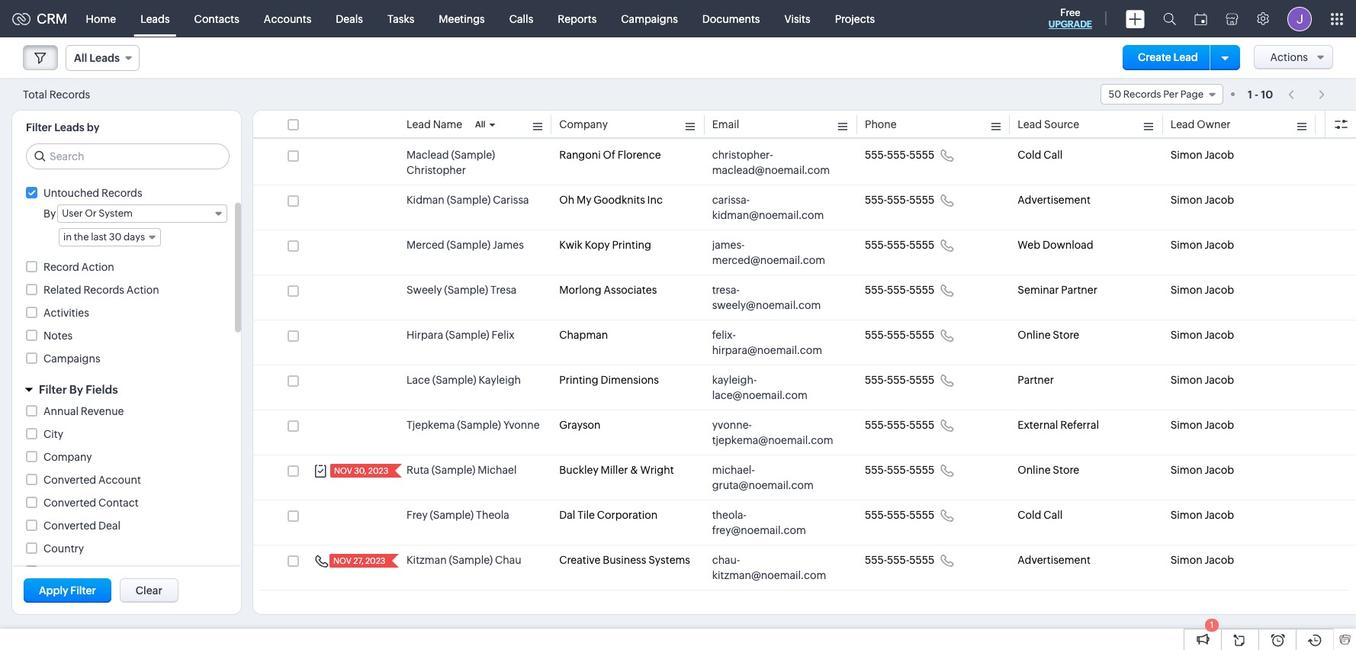 Task type: describe. For each thing, give the bounding box(es) containing it.
hirpara (sample) felix link
[[407, 327, 515, 343]]

cold call for theola- frey@noemail.com
[[1018, 509, 1063, 521]]

user
[[62, 208, 83, 219]]

tile
[[578, 509, 595, 521]]

web download
[[1018, 239, 1094, 251]]

store for felix- hirpara@noemail.com
[[1053, 329, 1080, 341]]

(sample) for felix
[[446, 329, 490, 341]]

maclead
[[407, 149, 449, 161]]

buckley miller & wright
[[560, 464, 674, 476]]

simon jacob for christopher- maclead@noemail.com
[[1171, 149, 1235, 161]]

simon for tresa- sweely@noemail.com
[[1171, 284, 1203, 296]]

wright
[[641, 464, 674, 476]]

grayson
[[560, 419, 601, 431]]

all leads
[[74, 52, 120, 64]]

download
[[1043, 239, 1094, 251]]

reports link
[[546, 0, 609, 37]]

by
[[87, 121, 100, 134]]

converted deal
[[44, 520, 121, 532]]

untouched records
[[44, 187, 142, 199]]

converted for converted contact
[[44, 497, 96, 509]]

1 vertical spatial campaigns
[[44, 353, 100, 365]]

jacob for tresa- sweely@noemail.com
[[1205, 284, 1235, 296]]

555-555-5555 for chau- kitzman@noemail.com
[[865, 554, 935, 566]]

morlong
[[560, 284, 602, 296]]

projects link
[[823, 0, 888, 37]]

lace (sample) kayleigh link
[[407, 372, 521, 388]]

(sample) for tresa
[[444, 284, 489, 296]]

calls
[[510, 13, 534, 25]]

1 horizontal spatial company
[[560, 118, 608, 131]]

5555 for theola- frey@noemail.com
[[910, 509, 935, 521]]

555-555-5555 for kayleigh- lace@noemail.com
[[865, 374, 935, 386]]

carissa- kidman@noemail.com link
[[713, 192, 835, 223]]

profile element
[[1279, 0, 1322, 37]]

maclead (sample) christopher link
[[407, 147, 544, 178]]

my
[[577, 194, 592, 206]]

simon for christopher- maclead@noemail.com
[[1171, 149, 1203, 161]]

0 horizontal spatial company
[[44, 451, 92, 463]]

lace@noemail.com
[[713, 389, 808, 401]]

deals
[[336, 13, 363, 25]]

0 horizontal spatial by
[[44, 208, 56, 220]]

chau- kitzman@noemail.com
[[713, 554, 827, 582]]

kitzman (sample) chau link
[[407, 553, 522, 568]]

cold for theola- frey@noemail.com
[[1018, 509, 1042, 521]]

User Or System field
[[57, 205, 227, 223]]

per
[[1164, 89, 1179, 100]]

simon jacob for carissa- kidman@noemail.com
[[1171, 194, 1235, 206]]

filter for filter leads by
[[26, 121, 52, 134]]

Search text field
[[27, 144, 229, 169]]

calendar image
[[1195, 13, 1208, 25]]

555-555-5555 for felix- hirpara@noemail.com
[[865, 329, 935, 341]]

555-555-5555 for michael- gruta@noemail.com
[[865, 464, 935, 476]]

revenue
[[81, 405, 124, 417]]

seminar partner
[[1018, 284, 1098, 296]]

all for all leads
[[74, 52, 87, 64]]

kayleigh- lace@noemail.com link
[[713, 372, 835, 403]]

corporation
[[597, 509, 658, 521]]

1 for 1
[[1211, 620, 1214, 630]]

apply filter button
[[24, 579, 111, 603]]

advertisement for chau- kitzman@noemail.com
[[1018, 554, 1091, 566]]

christopher-
[[713, 149, 774, 161]]

michael
[[478, 464, 517, 476]]

upgrade
[[1049, 19, 1093, 30]]

michael- gruta@noemail.com
[[713, 464, 814, 492]]

simon for james- merced@noemail.com
[[1171, 239, 1203, 251]]

tjepkema@noemail.com
[[713, 434, 834, 446]]

merced (sample) james link
[[407, 237, 524, 253]]

tresa- sweely@noemail.com link
[[713, 282, 835, 313]]

christopher- maclead@noemail.com link
[[713, 147, 835, 178]]

kwik kopy printing
[[560, 239, 652, 251]]

morlong associates
[[560, 284, 657, 296]]

555-555-5555 for christopher- maclead@noemail.com
[[865, 149, 935, 161]]

(sample) for michael
[[432, 464, 476, 476]]

reports
[[558, 13, 597, 25]]

5555 for kayleigh- lace@noemail.com
[[910, 374, 935, 386]]

email
[[713, 118, 740, 131]]

deal
[[98, 520, 121, 532]]

search image
[[1164, 12, 1177, 25]]

sweely@noemail.com
[[713, 299, 821, 311]]

contacts link
[[182, 0, 252, 37]]

crm
[[37, 11, 68, 27]]

simon for felix- hirpara@noemail.com
[[1171, 329, 1203, 341]]

business
[[603, 554, 647, 566]]

jacob for christopher- maclead@noemail.com
[[1205, 149, 1235, 161]]

1 vertical spatial partner
[[1018, 374, 1055, 386]]

frey@noemail.com
[[713, 524, 806, 537]]

50 records per page
[[1109, 89, 1204, 100]]

converted contact
[[44, 497, 139, 509]]

owner
[[1198, 118, 1231, 131]]

related records action
[[44, 284, 159, 296]]

rangoni
[[560, 149, 601, 161]]

converted for converted deal
[[44, 520, 96, 532]]

jacob for theola- frey@noemail.com
[[1205, 509, 1235, 521]]

last
[[91, 231, 107, 243]]

555-555-5555 for theola- frey@noemail.com
[[865, 509, 935, 521]]

yvonne- tjepkema@noemail.com
[[713, 419, 834, 446]]

lead for lead name
[[407, 118, 431, 131]]

(sample) for james
[[447, 239, 491, 251]]

documents
[[703, 13, 760, 25]]

kopy
[[585, 239, 610, 251]]

create
[[1139, 51, 1172, 63]]

theola-
[[713, 509, 747, 521]]

jacob for yvonne- tjepkema@noemail.com
[[1205, 419, 1235, 431]]

create menu element
[[1117, 0, 1155, 37]]

carissa- kidman@noemail.com
[[713, 194, 825, 221]]

simon jacob for tresa- sweely@noemail.com
[[1171, 284, 1235, 296]]

felix- hirpara@noemail.com
[[713, 329, 823, 356]]

web
[[1018, 239, 1041, 251]]

lead owner
[[1171, 118, 1231, 131]]

5555 for yvonne- tjepkema@noemail.com
[[910, 419, 935, 431]]

by for filter
[[69, 383, 83, 396]]

free upgrade
[[1049, 7, 1093, 30]]

tresa- sweely@noemail.com
[[713, 284, 821, 311]]

by for created
[[85, 566, 98, 578]]

simon jacob for james- merced@noemail.com
[[1171, 239, 1235, 251]]

miller
[[601, 464, 628, 476]]

leads for filter leads by
[[54, 121, 85, 134]]

or
[[85, 208, 97, 219]]

row group containing maclead (sample) christopher
[[253, 140, 1357, 591]]

theola- frey@noemail.com
[[713, 509, 806, 537]]

simon for yvonne- tjepkema@noemail.com
[[1171, 419, 1203, 431]]

simon jacob for michael- gruta@noemail.com
[[1171, 464, 1235, 476]]

simon for carissa- kidman@noemail.com
[[1171, 194, 1203, 206]]

maclead@noemail.com
[[713, 164, 830, 176]]

leads for all leads
[[90, 52, 120, 64]]

converted for converted account
[[44, 474, 96, 486]]

all for all
[[475, 120, 486, 129]]

lead for lead source
[[1018, 118, 1043, 131]]

annual
[[44, 405, 79, 417]]

jacob for michael- gruta@noemail.com
[[1205, 464, 1235, 476]]

frey
[[407, 509, 428, 521]]

filter by fields button
[[12, 376, 241, 403]]

1 - 10
[[1249, 88, 1274, 100]]

nov for kitzman
[[334, 556, 352, 566]]

external referral
[[1018, 419, 1100, 431]]

50 Records Per Page field
[[1101, 84, 1224, 105]]

5555 for felix- hirpara@noemail.com
[[910, 329, 935, 341]]

call for theola- frey@noemail.com
[[1044, 509, 1063, 521]]



Task type: vqa. For each thing, say whether or not it's contained in the screenshot.


Task type: locate. For each thing, give the bounding box(es) containing it.
1 vertical spatial online store
[[1018, 464, 1080, 476]]

simon jacob for theola- frey@noemail.com
[[1171, 509, 1235, 521]]

30
[[109, 231, 122, 243]]

kidman
[[407, 194, 445, 206]]

0 vertical spatial online
[[1018, 329, 1051, 341]]

0 vertical spatial action
[[81, 261, 114, 273]]

kayleigh-
[[713, 374, 757, 386]]

5555 for carissa- kidman@noemail.com
[[910, 194, 935, 206]]

7 5555 from the top
[[910, 419, 935, 431]]

ruta (sample) michael
[[407, 464, 517, 476]]

1 call from the top
[[1044, 149, 1063, 161]]

store down seminar partner
[[1053, 329, 1080, 341]]

3 converted from the top
[[44, 520, 96, 532]]

converted account
[[44, 474, 141, 486]]

1 vertical spatial action
[[127, 284, 159, 296]]

lead left source
[[1018, 118, 1043, 131]]

3 5555 from the top
[[910, 239, 935, 251]]

1 simon from the top
[[1171, 149, 1203, 161]]

1 555-555-5555 from the top
[[865, 149, 935, 161]]

5 555-555-5555 from the top
[[865, 329, 935, 341]]

1 vertical spatial converted
[[44, 497, 96, 509]]

2 simon jacob from the top
[[1171, 194, 1235, 206]]

5555 for christopher- maclead@noemail.com
[[910, 149, 935, 161]]

0 vertical spatial online store
[[1018, 329, 1080, 341]]

visits
[[785, 13, 811, 25]]

filter for filter by fields
[[39, 383, 67, 396]]

2 converted from the top
[[44, 497, 96, 509]]

simon jacob for yvonne- tjepkema@noemail.com
[[1171, 419, 1235, 431]]

accounts
[[264, 13, 312, 25]]

call for christopher- maclead@noemail.com
[[1044, 149, 1063, 161]]

campaigns down notes
[[44, 353, 100, 365]]

2 5555 from the top
[[910, 194, 935, 206]]

6 jacob from the top
[[1205, 374, 1235, 386]]

4 5555 from the top
[[910, 284, 935, 296]]

by left "user"
[[44, 208, 56, 220]]

(sample) inside maclead (sample) christopher
[[451, 149, 495, 161]]

all inside all leads 'field'
[[74, 52, 87, 64]]

555-
[[865, 149, 888, 161], [888, 149, 910, 161], [865, 194, 888, 206], [888, 194, 910, 206], [865, 239, 888, 251], [888, 239, 910, 251], [865, 284, 888, 296], [888, 284, 910, 296], [865, 329, 888, 341], [888, 329, 910, 341], [865, 374, 888, 386], [888, 374, 910, 386], [865, 419, 888, 431], [888, 419, 910, 431], [865, 464, 888, 476], [888, 464, 910, 476], [865, 509, 888, 521], [888, 509, 910, 521], [865, 554, 888, 566], [888, 554, 910, 566]]

nov 30, 2023
[[334, 466, 389, 475]]

buckley
[[560, 464, 599, 476]]

0 vertical spatial store
[[1053, 329, 1080, 341]]

6 5555 from the top
[[910, 374, 935, 386]]

8 jacob from the top
[[1205, 464, 1235, 476]]

(sample) for kayleigh
[[433, 374, 477, 386]]

6 555-555-5555 from the top
[[865, 374, 935, 386]]

0 vertical spatial campaigns
[[621, 13, 678, 25]]

2023 right the 30, at the left bottom of page
[[368, 466, 389, 475]]

seminar
[[1018, 284, 1060, 296]]

cold
[[1018, 149, 1042, 161], [1018, 509, 1042, 521]]

advertisement for carissa- kidman@noemail.com
[[1018, 194, 1091, 206]]

documents link
[[691, 0, 773, 37]]

2 vertical spatial filter
[[70, 585, 96, 597]]

(sample) right lace
[[433, 374, 477, 386]]

1 horizontal spatial all
[[475, 120, 486, 129]]

advertisement
[[1018, 194, 1091, 206], [1018, 554, 1091, 566]]

kayleigh- lace@noemail.com
[[713, 374, 808, 401]]

creative business systems
[[560, 554, 691, 566]]

created
[[44, 566, 83, 578]]

referral
[[1061, 419, 1100, 431]]

florence
[[618, 149, 661, 161]]

logo image
[[12, 13, 31, 25]]

simon for michael- gruta@noemail.com
[[1171, 464, 1203, 476]]

online for michael- gruta@noemail.com
[[1018, 464, 1051, 476]]

records for 50
[[1124, 89, 1162, 100]]

yvonne- tjepkema@noemail.com link
[[713, 417, 835, 448]]

1 cold from the top
[[1018, 149, 1042, 161]]

0 vertical spatial leads
[[141, 13, 170, 25]]

0 vertical spatial advertisement
[[1018, 194, 1091, 206]]

All Leads field
[[66, 45, 140, 71]]

related
[[44, 284, 81, 296]]

system
[[99, 208, 133, 219]]

0 vertical spatial cold
[[1018, 149, 1042, 161]]

partner right seminar
[[1062, 284, 1098, 296]]

1 vertical spatial cold
[[1018, 509, 1042, 521]]

1 online store from the top
[[1018, 329, 1080, 341]]

(sample) left chau
[[449, 554, 493, 566]]

555-555-5555 for yvonne- tjepkema@noemail.com
[[865, 419, 935, 431]]

(sample) inside "link"
[[457, 419, 501, 431]]

10 jacob from the top
[[1205, 554, 1235, 566]]

total
[[23, 88, 47, 100]]

2 call from the top
[[1044, 509, 1063, 521]]

sweely (sample) tresa
[[407, 284, 517, 296]]

deals link
[[324, 0, 375, 37]]

1 vertical spatial store
[[1053, 464, 1080, 476]]

1 horizontal spatial printing
[[612, 239, 652, 251]]

action up related records action
[[81, 261, 114, 273]]

8 5555 from the top
[[910, 464, 935, 476]]

simon jacob for felix- hirpara@noemail.com
[[1171, 329, 1235, 341]]

1 online from the top
[[1018, 329, 1051, 341]]

6 simon jacob from the top
[[1171, 374, 1235, 386]]

dal
[[560, 509, 576, 521]]

records for total
[[49, 88, 90, 100]]

3 jacob from the top
[[1205, 239, 1235, 251]]

all right name
[[475, 120, 486, 129]]

ruta
[[407, 464, 430, 476]]

simon jacob for chau- kitzman@noemail.com
[[1171, 554, 1235, 566]]

1 vertical spatial call
[[1044, 509, 1063, 521]]

2 vertical spatial leads
[[54, 121, 85, 134]]

0 horizontal spatial leads
[[54, 121, 85, 134]]

0 horizontal spatial action
[[81, 261, 114, 273]]

5555 for james- merced@noemail.com
[[910, 239, 935, 251]]

2023 for ruta (sample) michael
[[368, 466, 389, 475]]

1 cold call from the top
[[1018, 149, 1063, 161]]

leads right home link
[[141, 13, 170, 25]]

7 simon jacob from the top
[[1171, 419, 1235, 431]]

by up the annual revenue
[[69, 383, 83, 396]]

online store for michael- gruta@noemail.com
[[1018, 464, 1080, 476]]

1 vertical spatial filter
[[39, 383, 67, 396]]

kwik
[[560, 239, 583, 251]]

projects
[[835, 13, 876, 25]]

0 vertical spatial nov
[[334, 466, 353, 475]]

company up rangoni
[[560, 118, 608, 131]]

records inside field
[[1124, 89, 1162, 100]]

calls link
[[497, 0, 546, 37]]

inc
[[648, 194, 663, 206]]

records right 50
[[1124, 89, 1162, 100]]

10 simon jacob from the top
[[1171, 554, 1235, 566]]

dimensions
[[601, 374, 659, 386]]

online for felix- hirpara@noemail.com
[[1018, 329, 1051, 341]]

10 simon from the top
[[1171, 554, 1203, 566]]

30,
[[354, 466, 367, 475]]

5555 for michael- gruta@noemail.com
[[910, 464, 935, 476]]

home
[[86, 13, 116, 25]]

campaigns right the reports link
[[621, 13, 678, 25]]

filter up annual
[[39, 383, 67, 396]]

1 vertical spatial nov
[[334, 556, 352, 566]]

1 horizontal spatial by
[[69, 383, 83, 396]]

(sample) right frey
[[430, 509, 474, 521]]

1 vertical spatial all
[[475, 120, 486, 129]]

1 converted from the top
[[44, 474, 96, 486]]

michael-
[[713, 464, 755, 476]]

frey (sample) theola link
[[407, 508, 510, 523]]

1 horizontal spatial campaigns
[[621, 13, 678, 25]]

campaigns
[[621, 13, 678, 25], [44, 353, 100, 365]]

records for untouched
[[102, 187, 142, 199]]

4 555-555-5555 from the top
[[865, 284, 935, 296]]

yvonne
[[504, 419, 540, 431]]

store down external referral
[[1053, 464, 1080, 476]]

records up 'system'
[[102, 187, 142, 199]]

rangoni of florence
[[560, 149, 661, 161]]

3 simon jacob from the top
[[1171, 239, 1235, 251]]

in the last 30 days field
[[59, 228, 161, 247]]

(sample) for chau
[[449, 554, 493, 566]]

action down days
[[127, 284, 159, 296]]

kitzman
[[407, 554, 447, 566]]

9 simon from the top
[[1171, 509, 1203, 521]]

page
[[1181, 89, 1204, 100]]

printing right kopy
[[612, 239, 652, 251]]

3 555-555-5555 from the top
[[865, 239, 935, 251]]

filter down created by
[[70, 585, 96, 597]]

converted up converted contact at the left bottom
[[44, 474, 96, 486]]

printing up grayson at the left bottom of page
[[560, 374, 599, 386]]

leads inside 'field'
[[90, 52, 120, 64]]

1 simon jacob from the top
[[1171, 149, 1235, 161]]

goodknits
[[594, 194, 645, 206]]

(sample) left james
[[447, 239, 491, 251]]

fields
[[86, 383, 118, 396]]

9 5555 from the top
[[910, 509, 935, 521]]

0 horizontal spatial printing
[[560, 374, 599, 386]]

associates
[[604, 284, 657, 296]]

merced
[[407, 239, 445, 251]]

(sample) right ruta
[[432, 464, 476, 476]]

nov for ruta
[[334, 466, 353, 475]]

2 advertisement from the top
[[1018, 554, 1091, 566]]

(sample) down name
[[451, 149, 495, 161]]

1 vertical spatial online
[[1018, 464, 1051, 476]]

7 jacob from the top
[[1205, 419, 1235, 431]]

sweely
[[407, 284, 442, 296]]

4 jacob from the top
[[1205, 284, 1235, 296]]

0 vertical spatial call
[[1044, 149, 1063, 161]]

5 simon from the top
[[1171, 329, 1203, 341]]

2 simon from the top
[[1171, 194, 1203, 206]]

2 horizontal spatial by
[[85, 566, 98, 578]]

2 vertical spatial converted
[[44, 520, 96, 532]]

search element
[[1155, 0, 1186, 37]]

1 vertical spatial printing
[[560, 374, 599, 386]]

source
[[1045, 118, 1080, 131]]

1 store from the top
[[1053, 329, 1080, 341]]

filter by fields
[[39, 383, 118, 396]]

0 horizontal spatial partner
[[1018, 374, 1055, 386]]

row group
[[253, 140, 1357, 591]]

2 cold from the top
[[1018, 509, 1042, 521]]

records
[[49, 88, 90, 100], [1124, 89, 1162, 100], [102, 187, 142, 199], [83, 284, 124, 296]]

0 horizontal spatial 1
[[1211, 620, 1214, 630]]

loading image
[[92, 93, 100, 98]]

records for related
[[83, 284, 124, 296]]

1 vertical spatial advertisement
[[1018, 554, 1091, 566]]

filter down total
[[26, 121, 52, 134]]

8 simon from the top
[[1171, 464, 1203, 476]]

2 jacob from the top
[[1205, 194, 1235, 206]]

5 5555 from the top
[[910, 329, 935, 341]]

0 vertical spatial company
[[560, 118, 608, 131]]

simon for chau- kitzman@noemail.com
[[1171, 554, 1203, 566]]

(sample) for christopher
[[451, 149, 495, 161]]

9 jacob from the top
[[1205, 509, 1235, 521]]

converted up converted deal
[[44, 497, 96, 509]]

cold call for christopher- maclead@noemail.com
[[1018, 149, 1063, 161]]

total records
[[23, 88, 90, 100]]

(sample) left felix
[[446, 329, 490, 341]]

555-555-5555 for carissa- kidman@noemail.com
[[865, 194, 935, 206]]

felix-
[[713, 329, 736, 341]]

7 555-555-5555 from the top
[[865, 419, 935, 431]]

(sample) for yvonne
[[457, 419, 501, 431]]

leads left by
[[54, 121, 85, 134]]

navigation
[[1282, 83, 1334, 105]]

5 jacob from the top
[[1205, 329, 1235, 341]]

action
[[81, 261, 114, 273], [127, 284, 159, 296]]

theola
[[476, 509, 510, 521]]

jacob for chau- kitzman@noemail.com
[[1205, 554, 1235, 566]]

10 555-555-5555 from the top
[[865, 554, 935, 566]]

by inside dropdown button
[[69, 383, 83, 396]]

2 store from the top
[[1053, 464, 1080, 476]]

1 vertical spatial 1
[[1211, 620, 1214, 630]]

filter inside filter by fields dropdown button
[[39, 383, 67, 396]]

1 jacob from the top
[[1205, 149, 1235, 161]]

2023
[[368, 466, 389, 475], [366, 556, 386, 566]]

jacob for kayleigh- lace@noemail.com
[[1205, 374, 1235, 386]]

call
[[1044, 149, 1063, 161], [1044, 509, 1063, 521]]

leads link
[[128, 0, 182, 37]]

0 vertical spatial cold call
[[1018, 149, 1063, 161]]

online store down external referral
[[1018, 464, 1080, 476]]

simon for theola- frey@noemail.com
[[1171, 509, 1203, 521]]

online down external
[[1018, 464, 1051, 476]]

0 vertical spatial 2023
[[368, 466, 389, 475]]

tresa
[[491, 284, 517, 296]]

filter inside "apply filter" button
[[70, 585, 96, 597]]

1 5555 from the top
[[910, 149, 935, 161]]

(sample) left tresa
[[444, 284, 489, 296]]

simon for kayleigh- lace@noemail.com
[[1171, 374, 1203, 386]]

1 vertical spatial cold call
[[1018, 509, 1063, 521]]

james-
[[713, 239, 745, 251]]

country
[[44, 543, 84, 555]]

8 555-555-5555 from the top
[[865, 464, 935, 476]]

1 horizontal spatial action
[[127, 284, 159, 296]]

4 simon from the top
[[1171, 284, 1203, 296]]

carissa
[[493, 194, 529, 206]]

nov left the 30, at the left bottom of page
[[334, 466, 353, 475]]

create lead button
[[1123, 45, 1214, 70]]

5555 for chau- kitzman@noemail.com
[[910, 554, 935, 566]]

1 vertical spatial by
[[69, 383, 83, 396]]

2 online from the top
[[1018, 464, 1051, 476]]

5555 for tresa- sweely@noemail.com
[[910, 284, 935, 296]]

9 555-555-5555 from the top
[[865, 509, 935, 521]]

2 555-555-5555 from the top
[[865, 194, 935, 206]]

lace
[[407, 374, 430, 386]]

2023 for kitzman (sample) chau
[[366, 556, 386, 566]]

nov left 27,
[[334, 556, 352, 566]]

create menu image
[[1126, 10, 1146, 28]]

0 vertical spatial all
[[74, 52, 87, 64]]

online down seminar
[[1018, 329, 1051, 341]]

create lead
[[1139, 51, 1199, 63]]

1 vertical spatial company
[[44, 451, 92, 463]]

(sample) down maclead (sample) christopher link
[[447, 194, 491, 206]]

activities
[[44, 307, 89, 319]]

by right created
[[85, 566, 98, 578]]

1 for 1 - 10
[[1249, 88, 1253, 100]]

record action
[[44, 261, 114, 273]]

cold for christopher- maclead@noemail.com
[[1018, 149, 1042, 161]]

6 simon from the top
[[1171, 374, 1203, 386]]

tjepkema (sample) yvonne link
[[407, 417, 540, 433]]

&
[[631, 464, 639, 476]]

campaigns link
[[609, 0, 691, 37]]

simon jacob for kayleigh- lace@noemail.com
[[1171, 374, 1235, 386]]

10 5555 from the top
[[910, 554, 935, 566]]

1 advertisement from the top
[[1018, 194, 1091, 206]]

0 vertical spatial by
[[44, 208, 56, 220]]

8 simon jacob from the top
[[1171, 464, 1235, 476]]

records left loading 'image'
[[49, 88, 90, 100]]

leads up loading 'image'
[[90, 52, 120, 64]]

555-555-5555
[[865, 149, 935, 161], [865, 194, 935, 206], [865, 239, 935, 251], [865, 284, 935, 296], [865, 329, 935, 341], [865, 374, 935, 386], [865, 419, 935, 431], [865, 464, 935, 476], [865, 509, 935, 521], [865, 554, 935, 566]]

chau
[[495, 554, 522, 566]]

0 vertical spatial converted
[[44, 474, 96, 486]]

1 vertical spatial leads
[[90, 52, 120, 64]]

2 horizontal spatial leads
[[141, 13, 170, 25]]

2 vertical spatial by
[[85, 566, 98, 578]]

9 simon jacob from the top
[[1171, 509, 1235, 521]]

kayleigh
[[479, 374, 521, 386]]

0 vertical spatial partner
[[1062, 284, 1098, 296]]

5 simon jacob from the top
[[1171, 329, 1235, 341]]

lead left name
[[407, 118, 431, 131]]

0 vertical spatial printing
[[612, 239, 652, 251]]

jacob for carissa- kidman@noemail.com
[[1205, 194, 1235, 206]]

theola- frey@noemail.com link
[[713, 508, 835, 538]]

0 horizontal spatial all
[[74, 52, 87, 64]]

(sample) for carissa
[[447, 194, 491, 206]]

nov 27, 2023
[[334, 556, 386, 566]]

1 vertical spatial 2023
[[366, 556, 386, 566]]

store for michael- gruta@noemail.com
[[1053, 464, 1080, 476]]

1 horizontal spatial 1
[[1249, 88, 1253, 100]]

0 vertical spatial 1
[[1249, 88, 1253, 100]]

actions
[[1271, 51, 1309, 63]]

jacob for james- merced@noemail.com
[[1205, 239, 1235, 251]]

lead for lead owner
[[1171, 118, 1196, 131]]

(sample) for theola
[[430, 509, 474, 521]]

555-555-5555 for tresa- sweely@noemail.com
[[865, 284, 935, 296]]

lead left owner
[[1171, 118, 1196, 131]]

4 simon jacob from the top
[[1171, 284, 1235, 296]]

7 simon from the top
[[1171, 419, 1203, 431]]

partner up external
[[1018, 374, 1055, 386]]

lead inside "button"
[[1174, 51, 1199, 63]]

gruta@noemail.com
[[713, 479, 814, 492]]

of
[[603, 149, 616, 161]]

crm link
[[12, 11, 68, 27]]

nov
[[334, 466, 353, 475], [334, 556, 352, 566]]

1 horizontal spatial leads
[[90, 52, 120, 64]]

3 simon from the top
[[1171, 239, 1203, 251]]

1 horizontal spatial partner
[[1062, 284, 1098, 296]]

kitzman@noemail.com
[[713, 569, 827, 582]]

555-555-5555 for james- merced@noemail.com
[[865, 239, 935, 251]]

0 horizontal spatial campaigns
[[44, 353, 100, 365]]

0 vertical spatial filter
[[26, 121, 52, 134]]

(sample) left the yvonne
[[457, 419, 501, 431]]

records down record action
[[83, 284, 124, 296]]

company down city
[[44, 451, 92, 463]]

jacob for felix- hirpara@noemail.com
[[1205, 329, 1235, 341]]

online store down seminar partner
[[1018, 329, 1080, 341]]

chau- kitzman@noemail.com link
[[713, 553, 835, 583]]

lead right "create"
[[1174, 51, 1199, 63]]

2023 right 27,
[[366, 556, 386, 566]]

online store for felix- hirpara@noemail.com
[[1018, 329, 1080, 341]]

all up total records
[[74, 52, 87, 64]]

2 online store from the top
[[1018, 464, 1080, 476]]

profile image
[[1288, 6, 1313, 31]]

tjepkema
[[407, 419, 455, 431]]

converted up country
[[44, 520, 96, 532]]

2 cold call from the top
[[1018, 509, 1063, 521]]



